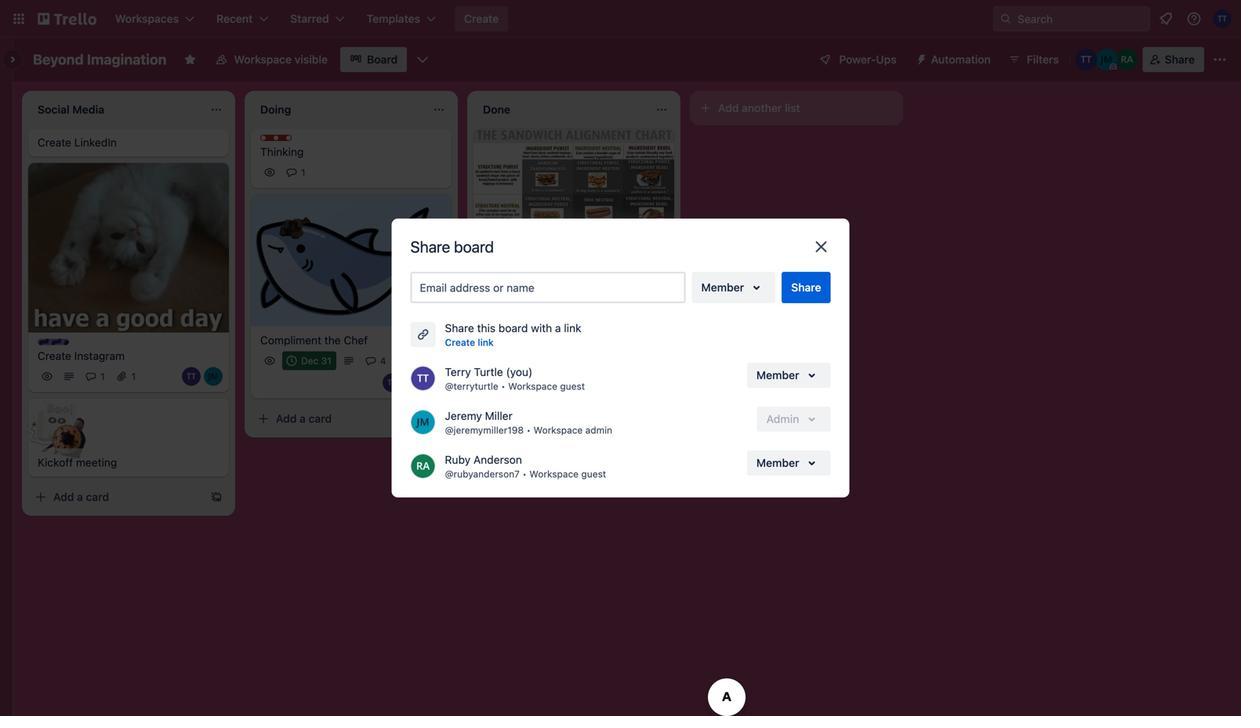 Task type: vqa. For each thing, say whether or not it's contained in the screenshot.
Imagination
yes



Task type: locate. For each thing, give the bounding box(es) containing it.
jeremy miller (jeremymiller198) image left jeremy
[[411, 410, 436, 435]]

0 horizontal spatial create from template… image
[[210, 492, 223, 504]]

color: bold red, title: "thoughts" element
[[260, 135, 319, 147]]

terry turtle (terryturtle) image down 4 in the left of the page
[[383, 374, 402, 393]]

power-
[[840, 53, 876, 66]]

0 vertical spatial jeremy miller (jeremymiller198) image
[[1096, 49, 1118, 71]]

beyond
[[33, 51, 84, 68]]

1 horizontal spatial add a card
[[276, 413, 332, 425]]

2 vertical spatial add a card button
[[28, 485, 204, 510]]

add a card down pie
[[499, 309, 555, 322]]

turtle
[[474, 366, 503, 379]]

workspace left admin
[[534, 425, 583, 436]]

member
[[702, 281, 745, 294], [757, 369, 800, 382], [757, 457, 800, 470]]

31
[[321, 356, 332, 367]]

2 vertical spatial member
[[757, 457, 800, 470]]

2 vertical spatial •
[[523, 469, 527, 480]]

share button down the close 'image'
[[782, 272, 831, 304]]

0 vertical spatial create from template… image
[[433, 413, 446, 425]]

0 vertical spatial terry turtle (terryturtle) image
[[1213, 9, 1232, 28]]

add
[[718, 102, 739, 115], [499, 309, 520, 322], [276, 413, 297, 425], [53, 491, 74, 504]]

0 vertical spatial card
[[531, 309, 555, 322]]

terry turtle (terryturtle) image
[[1213, 9, 1232, 28], [1076, 49, 1098, 71], [182, 368, 201, 386]]

2 vertical spatial card
[[86, 491, 109, 504]]

ruby anderson (rubyanderson7) image up jeremy
[[427, 374, 446, 393]]

1 down instagram on the left of the page
[[100, 372, 105, 383]]

1 horizontal spatial create from template… image
[[433, 413, 446, 425]]

2 vertical spatial terry turtle (terryturtle) image
[[182, 368, 201, 386]]

workspace inside ruby anderson @rubyanderson7 • workspace guest
[[530, 469, 579, 480]]

add a card down dec 31 checkbox
[[276, 413, 332, 425]]

0 vertical spatial ruby anderson (rubyanderson7) image
[[1117, 49, 1139, 71]]

add a card down kickoff meeting
[[53, 491, 109, 504]]

0 horizontal spatial add a card
[[53, 491, 109, 504]]

workspace visible
[[234, 53, 328, 66]]

share button
[[1143, 47, 1205, 72], [782, 272, 831, 304]]

jeremy
[[445, 410, 482, 423]]

create inside share this board with a link create link
[[445, 337, 475, 348]]

link right with
[[564, 322, 582, 335]]

1 vertical spatial terry turtle (terryturtle) image
[[1076, 49, 1098, 71]]

terry turtle (terryturtle) image right open information menu icon
[[1213, 9, 1232, 28]]

0 horizontal spatial terry turtle (terryturtle) image
[[182, 368, 201, 386]]

member inside popup button
[[702, 281, 745, 294]]

1 vertical spatial add a card
[[276, 413, 332, 425]]

admin
[[586, 425, 613, 436]]

jeremy miller (jeremymiller198) image
[[1096, 49, 1118, 71], [204, 368, 223, 386]]

0 vertical spatial board
[[454, 238, 494, 256]]

kickoff meeting link
[[38, 455, 220, 471]]

0 vertical spatial jeremy miller (jeremymiller198) image
[[405, 374, 424, 393]]

1 vertical spatial add a card button
[[251, 407, 427, 432]]

1 vertical spatial ruby anderson (rubyanderson7) image
[[427, 374, 446, 393]]

1 vertical spatial card
[[309, 413, 332, 425]]

1 horizontal spatial board
[[499, 322, 528, 335]]

add a card button for rightmost create from template… image
[[251, 407, 427, 432]]

terry turtle (terryturtle) image left terry
[[411, 366, 436, 391]]

terry turtle (terryturtle) image down create instagram link
[[182, 368, 201, 386]]

1 member button from the top
[[747, 363, 831, 388]]

• up ruby anderson @rubyanderson7 • workspace guest
[[527, 425, 531, 436]]

workspace
[[234, 53, 292, 66], [508, 381, 558, 392], [534, 425, 583, 436], [530, 469, 579, 480]]

•
[[501, 381, 506, 392], [527, 425, 531, 436], [523, 469, 527, 480]]

1 horizontal spatial terry turtle (terryturtle) image
[[1076, 49, 1098, 71]]

jeremy miller @jeremymiller198 • workspace admin
[[445, 410, 613, 436]]

leftover pie link
[[483, 273, 665, 289]]

create for create
[[464, 12, 499, 25]]

add a card button
[[474, 303, 649, 328], [251, 407, 427, 432], [28, 485, 204, 510]]

add down dec 31 checkbox
[[276, 413, 297, 425]]

1 horizontal spatial link
[[564, 322, 582, 335]]

add a card button for bottom create from template… image
[[28, 485, 204, 510]]

0 horizontal spatial link
[[478, 337, 494, 348]]

add a card button down kickoff meeting link
[[28, 485, 204, 510]]

terry turtle (terryturtle) image down 'search' field
[[1076, 49, 1098, 71]]

workspace left the visible
[[234, 53, 292, 66]]

a
[[522, 309, 529, 322], [555, 322, 561, 335], [300, 413, 306, 425], [77, 491, 83, 504]]

1 vertical spatial jeremy miller (jeremymiller198) image
[[204, 368, 223, 386]]

ruby anderson (rubyanderson7) image
[[1117, 49, 1139, 71], [427, 374, 446, 393], [411, 454, 436, 479]]

kickoff
[[38, 457, 73, 470]]

create
[[464, 12, 499, 25], [38, 136, 71, 149], [445, 337, 475, 348], [38, 350, 71, 363]]

back to home image
[[38, 6, 96, 31]]

filters
[[1027, 53, 1059, 66]]

1 horizontal spatial card
[[309, 413, 332, 425]]

1 horizontal spatial share button
[[1143, 47, 1205, 72]]

search image
[[1000, 13, 1013, 25]]

power-ups
[[840, 53, 897, 66]]

member button
[[692, 272, 776, 304]]

1 vertical spatial board
[[499, 322, 528, 335]]

0 vertical spatial add a card
[[499, 309, 555, 322]]

0 vertical spatial member button
[[747, 363, 831, 388]]

(you)
[[506, 366, 533, 379]]

0 notifications image
[[1157, 9, 1176, 28]]

ruby anderson (rubyanderson7) image down 'search' field
[[1117, 49, 1139, 71]]

customize views image
[[415, 52, 431, 67]]

board
[[454, 238, 494, 256], [499, 322, 528, 335]]

pie
[[528, 275, 543, 288]]

guest inside terry turtle (you) @terryturtle • workspace guest
[[560, 381, 585, 392]]

• down turtle
[[501, 381, 506, 392]]

0 vertical spatial member
[[702, 281, 745, 294]]

1 vertical spatial •
[[527, 425, 531, 436]]

dec
[[301, 356, 319, 367]]

create inside button
[[464, 12, 499, 25]]

create from template… image
[[433, 413, 446, 425], [210, 492, 223, 504]]

add another list button
[[690, 91, 904, 125]]

create button
[[455, 6, 508, 31]]

0 horizontal spatial card
[[86, 491, 109, 504]]

terry turtle (terryturtle) image for the rightmost jeremy miller (jeremymiller198) icon
[[1076, 49, 1098, 71]]

2 member button from the top
[[747, 451, 831, 476]]

1
[[301, 167, 306, 178], [413, 356, 417, 367], [100, 372, 105, 383], [131, 372, 136, 383]]

1 vertical spatial create from template… image
[[210, 492, 223, 504]]

star or unstar board image
[[184, 53, 196, 66]]

add left another
[[718, 102, 739, 115]]

board right this
[[499, 322, 528, 335]]

show menu image
[[1213, 52, 1228, 67]]

another
[[742, 102, 782, 115]]

guest up jeremy miller @jeremymiller198 • workspace admin
[[560, 381, 585, 392]]

0 vertical spatial guest
[[560, 381, 585, 392]]

guest down admin
[[582, 469, 606, 480]]

1 horizontal spatial add a card button
[[251, 407, 427, 432]]

0 vertical spatial link
[[564, 322, 582, 335]]

0 vertical spatial share button
[[1143, 47, 1205, 72]]

0 horizontal spatial board
[[454, 238, 494, 256]]

add a card button down email address or name text field
[[474, 303, 649, 328]]

kickoff meeting
[[38, 457, 117, 470]]

card
[[531, 309, 555, 322], [309, 413, 332, 425], [86, 491, 109, 504]]

list
[[785, 102, 801, 115]]

link down this
[[478, 337, 494, 348]]

share board
[[411, 238, 494, 256]]

• inside jeremy miller @jeremymiller198 • workspace admin
[[527, 425, 531, 436]]

color: purple, title: none image
[[38, 339, 69, 346]]

• right @rubyanderson7
[[523, 469, 527, 480]]

terry turtle (terryturtle) image
[[411, 366, 436, 391], [383, 374, 402, 393]]

0 vertical spatial add a card button
[[474, 303, 649, 328]]

0 horizontal spatial terry turtle (terryturtle) image
[[383, 374, 402, 393]]

card down the meeting
[[86, 491, 109, 504]]

ruby anderson @rubyanderson7 • workspace guest
[[445, 454, 606, 480]]

1 vertical spatial guest
[[582, 469, 606, 480]]

card for bottom create from template… image
[[86, 491, 109, 504]]

• inside terry turtle (you) @terryturtle • workspace guest
[[501, 381, 506, 392]]

link
[[564, 322, 582, 335], [478, 337, 494, 348]]

create instagram
[[38, 350, 125, 363]]

1 vertical spatial member button
[[747, 451, 831, 476]]

ruby anderson (rubyanderson7) image left ruby
[[411, 454, 436, 479]]

share inside share this board with a link create link
[[445, 322, 474, 335]]

member for ruby anderson
[[757, 457, 800, 470]]

a right with
[[555, 322, 561, 335]]

0 horizontal spatial add a card button
[[28, 485, 204, 510]]

leftover
[[483, 275, 525, 288]]

compliment the chef
[[260, 334, 368, 347]]

2 horizontal spatial add a card button
[[474, 303, 649, 328]]

thoughts
[[276, 136, 319, 147]]

visible
[[295, 53, 328, 66]]

Board name text field
[[25, 47, 174, 72]]

member button
[[747, 363, 831, 388], [747, 451, 831, 476]]

share
[[1165, 53, 1195, 66], [411, 238, 450, 256], [792, 281, 822, 294], [445, 322, 474, 335]]

guest
[[560, 381, 585, 392], [582, 469, 606, 480]]

board inside share this board with a link create link
[[499, 322, 528, 335]]

workspace down jeremy miller @jeremymiller198 • workspace admin
[[530, 469, 579, 480]]

card down email address or name text field
[[531, 309, 555, 322]]

2 horizontal spatial add a card
[[499, 309, 555, 322]]

1 vertical spatial member
[[757, 369, 800, 382]]

create for create linkedin
[[38, 136, 71, 149]]

chef
[[344, 334, 368, 347]]

0 horizontal spatial share button
[[782, 272, 831, 304]]

share button down 0 notifications 'image'
[[1143, 47, 1205, 72]]

add a card
[[499, 309, 555, 322], [276, 413, 332, 425], [53, 491, 109, 504]]

board up leftover
[[454, 238, 494, 256]]

jeremy miller (jeremymiller198) image left terry
[[405, 374, 424, 393]]

• inside ruby anderson @rubyanderson7 • workspace guest
[[523, 469, 527, 480]]

add a card button down 31 at the left of the page
[[251, 407, 427, 432]]

jeremy miller (jeremymiller198) image
[[405, 374, 424, 393], [411, 410, 436, 435]]

2 horizontal spatial card
[[531, 309, 555, 322]]

workspace down (you)
[[508, 381, 558, 392]]

beyond imagination
[[33, 51, 167, 68]]

create link button
[[445, 335, 494, 351]]

0 vertical spatial •
[[501, 381, 506, 392]]

2 vertical spatial add a card
[[53, 491, 109, 504]]

1 down thoughts thinking
[[301, 167, 306, 178]]

card down dec 31
[[309, 413, 332, 425]]

terry turtle (terryturtle) image for leftmost jeremy miller (jeremymiller198) icon
[[182, 368, 201, 386]]

a left with
[[522, 309, 529, 322]]

this
[[477, 322, 496, 335]]



Task type: describe. For each thing, give the bounding box(es) containing it.
Search field
[[994, 6, 1151, 31]]

member button for terry turtle (you)
[[747, 363, 831, 388]]

thinking link
[[260, 144, 442, 160]]

board link
[[340, 47, 407, 72]]

4
[[380, 356, 386, 367]]

with
[[531, 322, 552, 335]]

workspace visible button
[[206, 47, 337, 72]]

• for anderson
[[523, 469, 527, 480]]

automation button
[[910, 47, 1001, 72]]

2 horizontal spatial terry turtle (terryturtle) image
[[1213, 9, 1232, 28]]

automation
[[931, 53, 991, 66]]

anderson
[[474, 454, 522, 467]]

2 vertical spatial ruby anderson (rubyanderson7) image
[[411, 454, 436, 479]]

ruby
[[445, 454, 471, 467]]

workspace inside jeremy miller @jeremymiller198 • workspace admin
[[534, 425, 583, 436]]

compliment the chef link
[[260, 333, 442, 349]]

create instagram link
[[38, 349, 220, 364]]

meeting
[[76, 457, 117, 470]]

ruby anderson (rubyanderson7) image for top jeremy miller (jeremymiller198) image
[[427, 374, 446, 393]]

member for terry turtle (you)
[[757, 369, 800, 382]]

instagram
[[74, 350, 125, 363]]

terry turtle (you) @terryturtle • workspace guest
[[445, 366, 585, 392]]

@jeremymiller198
[[445, 425, 524, 436]]

workspace inside terry turtle (you) @terryturtle • workspace guest
[[508, 381, 558, 392]]

add right this
[[499, 309, 520, 322]]

sm image
[[910, 47, 931, 69]]

1 down create instagram link
[[131, 372, 136, 383]]

compliment
[[260, 334, 322, 347]]

add another list
[[718, 102, 801, 115]]

ups
[[876, 53, 897, 66]]

workspace inside 'button'
[[234, 53, 292, 66]]

leftover pie
[[483, 275, 543, 288]]

add down kickoff
[[53, 491, 74, 504]]

Email address or name text field
[[420, 277, 683, 299]]

1 vertical spatial share button
[[782, 272, 831, 304]]

0 horizontal spatial jeremy miller (jeremymiller198) image
[[204, 368, 223, 386]]

board
[[367, 53, 398, 66]]

@rubyanderson7
[[445, 469, 520, 480]]

guest inside ruby anderson @rubyanderson7 • workspace guest
[[582, 469, 606, 480]]

close image
[[812, 238, 831, 256]]

miller
[[485, 410, 513, 423]]

Dec 31 checkbox
[[282, 352, 336, 371]]

add a card for bottom create from template… image
[[53, 491, 109, 504]]

dec 31
[[301, 356, 332, 367]]

1 horizontal spatial jeremy miller (jeremymiller198) image
[[1096, 49, 1118, 71]]

@terryturtle
[[445, 381, 499, 392]]

a down dec 31 checkbox
[[300, 413, 306, 425]]

thoughts thinking
[[260, 136, 319, 158]]

a down kickoff meeting
[[77, 491, 83, 504]]

card for rightmost create from template… image
[[309, 413, 332, 425]]

1 right 4 in the left of the page
[[413, 356, 417, 367]]

the
[[325, 334, 341, 347]]

1 vertical spatial link
[[478, 337, 494, 348]]

add inside button
[[718, 102, 739, 115]]

power-ups button
[[808, 47, 906, 72]]

ruby anderson (rubyanderson7) image for the rightmost jeremy miller (jeremymiller198) icon
[[1117, 49, 1139, 71]]

primary element
[[0, 0, 1242, 38]]

member button for ruby anderson
[[747, 451, 831, 476]]

thinking
[[260, 145, 304, 158]]

terry
[[445, 366, 471, 379]]

open information menu image
[[1187, 11, 1202, 27]]

linkedin
[[74, 136, 117, 149]]

1 vertical spatial jeremy miller (jeremymiller198) image
[[411, 410, 436, 435]]

filters button
[[1004, 47, 1064, 72]]

1 horizontal spatial terry turtle (terryturtle) image
[[411, 366, 436, 391]]

create for create instagram
[[38, 350, 71, 363]]

a inside share this board with a link create link
[[555, 322, 561, 335]]

create linkedin
[[38, 136, 117, 149]]

share this board with a link create link
[[445, 322, 582, 348]]

add a card for rightmost create from template… image
[[276, 413, 332, 425]]

imagination
[[87, 51, 167, 68]]

• for miller
[[527, 425, 531, 436]]

create linkedin link
[[38, 135, 220, 151]]



